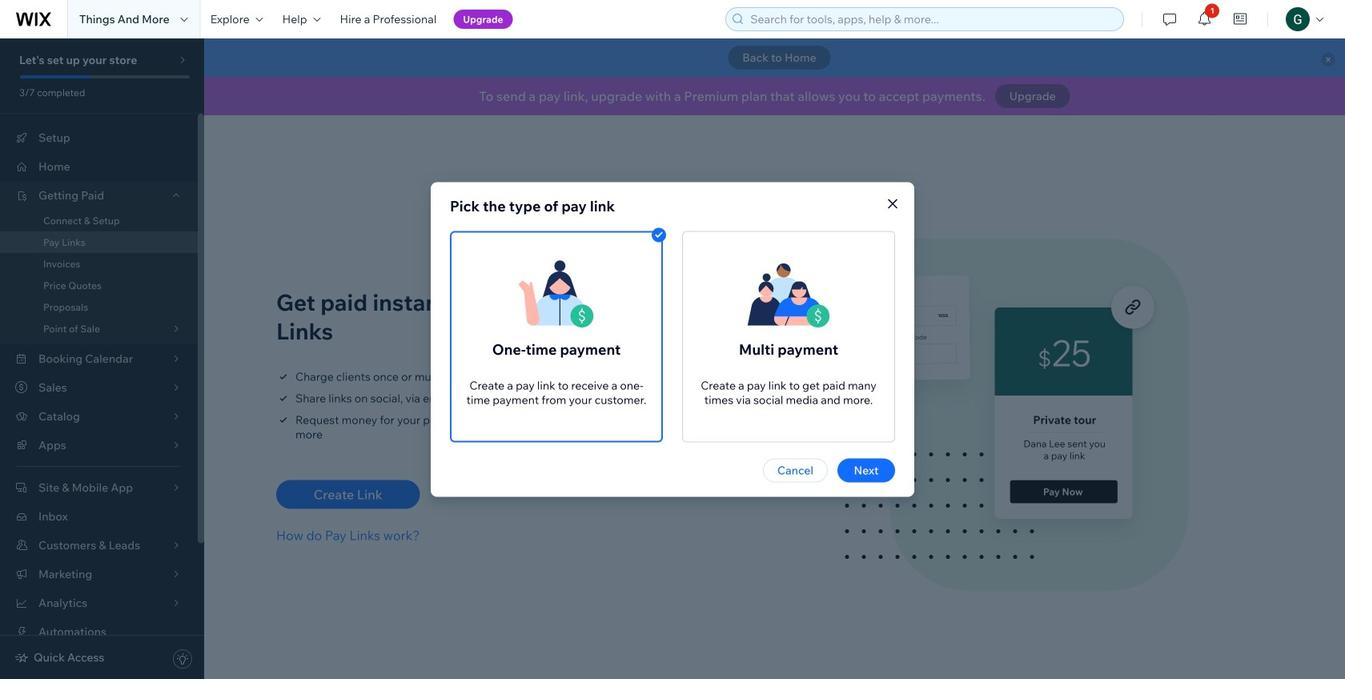 Task type: vqa. For each thing, say whether or not it's contained in the screenshot.
alert
yes



Task type: locate. For each thing, give the bounding box(es) containing it.
alert
[[204, 38, 1345, 77]]

Search for tools, apps, help & more... field
[[746, 8, 1119, 30]]

sidebar element
[[0, 38, 204, 679]]



